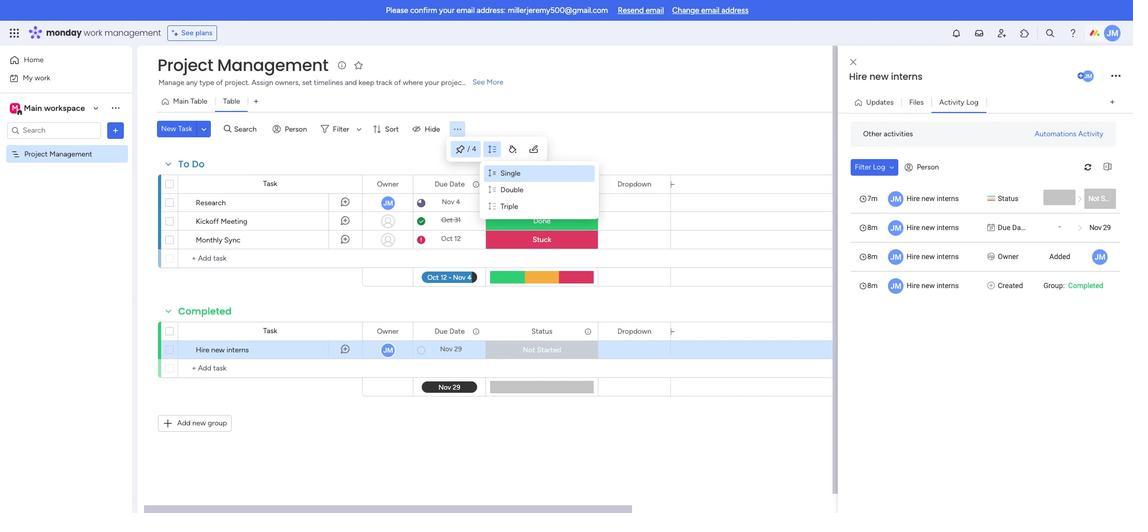 Task type: vqa. For each thing, say whether or not it's contained in the screenshot.
leftmost Project Management
yes



Task type: describe. For each thing, give the bounding box(es) containing it.
jeremy miller image
[[1082, 69, 1095, 83]]

v2 multiple person column image
[[988, 251, 995, 262]]

workspace image
[[10, 102, 20, 114]]

address:
[[477, 6, 506, 15]]

monthly sync
[[196, 236, 241, 245]]

nov 29 inside list box
[[1090, 223, 1111, 231]]

due date for to do
[[435, 180, 465, 188]]

monthly
[[196, 236, 223, 245]]

hire for due date
[[907, 223, 920, 231]]

where
[[403, 78, 423, 87]]

type
[[199, 78, 214, 87]]

resend email link
[[618, 6, 664, 15]]

monday
[[46, 27, 82, 39]]

main table button
[[157, 93, 215, 110]]

filter for filter log
[[855, 162, 872, 171]]

+ Add task text field
[[183, 362, 358, 375]]

address
[[722, 6, 749, 15]]

/
[[468, 145, 470, 153]]

main table
[[173, 97, 208, 106]]

1 horizontal spatial management
[[217, 53, 329, 77]]

see for see plans
[[181, 29, 194, 37]]

oct for done
[[441, 216, 453, 224]]

interns for status
[[937, 194, 959, 202]]

set
[[302, 78, 312, 87]]

hire for created
[[907, 281, 920, 289]]

select product image
[[9, 28, 20, 38]]

owner field for to do
[[374, 179, 401, 190]]

status for completed
[[532, 327, 553, 336]]

interns for owner
[[937, 252, 959, 260]]

/ 4 button
[[451, 141, 481, 158]]

/ 4
[[468, 145, 477, 153]]

angle down image
[[890, 164, 894, 171]]

new task
[[161, 124, 192, 133]]

please
[[386, 6, 408, 15]]

triple
[[501, 202, 518, 211]]

new
[[161, 124, 176, 133]]

project
[[441, 78, 465, 87]]

dropdown for to do
[[618, 180, 652, 188]]

0 horizontal spatial person
[[285, 125, 307, 133]]

8m for due date
[[868, 223, 878, 231]]

1 table from the left
[[190, 97, 208, 106]]

m
[[12, 103, 18, 112]]

due for completed
[[435, 327, 448, 336]]

manage any type of project. assign owners, set timelines and keep track of where your project stands.
[[159, 78, 489, 87]]

hire inside field
[[850, 70, 867, 83]]

options image
[[1112, 69, 1121, 83]]

main workspace
[[24, 103, 85, 113]]

add
[[177, 419, 191, 428]]

more
[[487, 78, 504, 87]]

oct 31
[[441, 216, 461, 224]]

activity log
[[940, 98, 979, 107]]

change email address link
[[673, 6, 749, 15]]

31
[[454, 216, 461, 224]]

list box containing 7m
[[851, 184, 1123, 300]]

0 horizontal spatial nov 29
[[440, 345, 462, 353]]

owners,
[[275, 78, 300, 87]]

owner inside list box
[[998, 252, 1019, 260]]

dropdown for completed
[[618, 327, 652, 336]]

automations activity button
[[1031, 126, 1108, 142]]

added
[[1050, 252, 1071, 260]]

management
[[105, 27, 161, 39]]

apps image
[[1020, 28, 1030, 38]]

nov 4
[[442, 198, 460, 206]]

dapulse date column image
[[988, 222, 995, 233]]

hire for status
[[907, 194, 920, 202]]

group:
[[1044, 281, 1065, 289]]

4 for nov 4
[[456, 198, 460, 206]]

started inside list box
[[1101, 194, 1123, 202]]

plans
[[195, 29, 213, 37]]

1 vertical spatial not started
[[523, 346, 561, 355]]

work for my
[[35, 73, 50, 82]]

oct for stuck
[[441, 235, 453, 243]]

add new group
[[177, 419, 227, 428]]

7m
[[868, 194, 878, 202]]

workspace options image
[[110, 103, 121, 113]]

filter log button
[[851, 159, 899, 175]]

owner for to do
[[377, 180, 399, 188]]

see more
[[473, 78, 504, 87]]

2 column information image from the left
[[584, 180, 592, 188]]

sort
[[385, 125, 399, 133]]

see for see more
[[473, 78, 485, 87]]

research
[[196, 199, 226, 207]]

notifications image
[[952, 28, 962, 38]]

nov inside list box
[[1090, 223, 1102, 231]]

hide
[[425, 125, 440, 133]]

dropdown field for to do
[[615, 179, 654, 190]]

add to favorites image
[[353, 60, 364, 70]]

project.
[[225, 78, 250, 87]]

item height triple image
[[489, 202, 496, 211]]

1 horizontal spatial project
[[158, 53, 213, 77]]

keep
[[359, 78, 374, 87]]

project management inside list box
[[24, 150, 92, 158]]

see plans button
[[167, 25, 217, 41]]

confirm
[[410, 6, 437, 15]]

1 horizontal spatial completed
[[1069, 281, 1104, 289]]

hire new interns inside field
[[850, 70, 923, 83]]

owner field for completed
[[374, 326, 401, 337]]

my work button
[[6, 70, 111, 86]]

hide button
[[408, 121, 446, 137]]

menu image
[[453, 124, 463, 134]]

kickoff meeting
[[196, 217, 248, 226]]

resend
[[618, 6, 644, 15]]

automations activity
[[1035, 129, 1104, 138]]

group
[[208, 419, 227, 428]]

updates
[[867, 98, 894, 107]]

status field for completed
[[529, 326, 555, 337]]

home button
[[6, 52, 111, 68]]

manage
[[159, 78, 184, 87]]

filter button
[[316, 121, 365, 137]]

hire new interns for status
[[907, 194, 959, 202]]

Search field
[[232, 122, 263, 136]]

do
[[192, 158, 205, 171]]

new task button
[[157, 121, 196, 137]]

sync
[[224, 236, 241, 245]]

management inside project management list box
[[50, 150, 92, 158]]

stuck
[[533, 235, 551, 244]]

1 horizontal spatial project management
[[158, 53, 329, 77]]

home
[[24, 55, 44, 64]]

help image
[[1068, 28, 1079, 38]]

kickoff
[[196, 217, 219, 226]]

due date for completed
[[435, 327, 465, 336]]

v2 overdue deadline image
[[417, 235, 426, 245]]

my work
[[23, 73, 50, 82]]

new inside field
[[870, 70, 889, 83]]

workspace selection element
[[10, 102, 87, 115]]

owner for completed
[[377, 327, 399, 336]]

0 horizontal spatial person button
[[268, 121, 313, 137]]

monday work management
[[46, 27, 161, 39]]

date for completed
[[450, 327, 465, 336]]

any
[[186, 78, 198, 87]]

export to excel image
[[1100, 163, 1116, 171]]

files button
[[902, 94, 932, 111]]

due date field for to do
[[432, 179, 468, 190]]

email for change email address
[[701, 6, 720, 15]]

column information image for status
[[584, 327, 592, 336]]

track
[[376, 78, 393, 87]]



Task type: locate. For each thing, give the bounding box(es) containing it.
1 8m from the top
[[868, 223, 878, 231]]

1 horizontal spatial of
[[394, 78, 401, 87]]

1 horizontal spatial log
[[967, 98, 979, 107]]

0 vertical spatial not started
[[1089, 194, 1123, 202]]

other
[[864, 130, 882, 138]]

0 vertical spatial task
[[178, 124, 192, 133]]

double
[[501, 186, 524, 194]]

1 oct from the top
[[441, 216, 453, 224]]

invite members image
[[997, 28, 1008, 38]]

Hire new interns field
[[847, 70, 1076, 83]]

4
[[472, 145, 477, 153], [456, 198, 460, 206]]

log
[[967, 98, 979, 107], [873, 162, 886, 171]]

interns for due date
[[937, 223, 959, 231]]

log for filter log
[[873, 162, 886, 171]]

due date field for completed
[[432, 326, 468, 337]]

dropdown
[[618, 180, 652, 188], [618, 327, 652, 336]]

refresh image
[[1080, 163, 1097, 171]]

2 column information image from the left
[[584, 327, 592, 336]]

main inside main table button
[[173, 97, 189, 106]]

new
[[870, 70, 889, 83], [922, 194, 935, 202], [922, 223, 935, 231], [922, 252, 935, 260], [922, 281, 935, 289], [211, 346, 225, 355], [192, 419, 206, 428]]

and
[[345, 78, 357, 87]]

group: completed
[[1044, 281, 1104, 289]]

millerjeremy500@gmail.com
[[508, 6, 608, 15]]

0 vertical spatial due
[[435, 180, 448, 188]]

interns inside field
[[891, 70, 923, 83]]

of right 'track'
[[394, 78, 401, 87]]

1 due date field from the top
[[432, 179, 468, 190]]

show board description image
[[336, 60, 348, 70]]

1 email from the left
[[457, 6, 475, 15]]

0 vertical spatial dropdown field
[[615, 179, 654, 190]]

see left more
[[473, 78, 485, 87]]

1 owner field from the top
[[374, 179, 401, 190]]

change
[[673, 6, 700, 15]]

not started
[[1089, 194, 1123, 202], [523, 346, 561, 355]]

1 vertical spatial filter
[[855, 162, 872, 171]]

options image
[[110, 125, 121, 136]]

12
[[454, 235, 461, 243]]

sort button
[[369, 121, 405, 137]]

angle down image
[[201, 125, 206, 133]]

to do
[[178, 158, 205, 171]]

1 vertical spatial 8m
[[868, 252, 878, 260]]

activities
[[884, 130, 913, 138]]

column information image
[[472, 327, 480, 336], [584, 327, 592, 336]]

1 horizontal spatial person
[[917, 163, 939, 172]]

1 vertical spatial log
[[873, 162, 886, 171]]

1 vertical spatial nov
[[1090, 223, 1102, 231]]

0 vertical spatial dropdown
[[618, 180, 652, 188]]

1 horizontal spatial column information image
[[584, 180, 592, 188]]

0 vertical spatial 4
[[472, 145, 477, 153]]

done
[[534, 217, 551, 225]]

hire for owner
[[907, 252, 920, 260]]

person
[[285, 125, 307, 133], [917, 163, 939, 172]]

0 horizontal spatial filter
[[333, 125, 349, 133]]

3 8m from the top
[[868, 281, 878, 289]]

2 vertical spatial owner
[[377, 327, 399, 336]]

v2 done deadline image
[[417, 216, 426, 226]]

change email address
[[673, 6, 749, 15]]

0 vertical spatial due date field
[[432, 179, 468, 190]]

project up any
[[158, 53, 213, 77]]

0 horizontal spatial see
[[181, 29, 194, 37]]

1 vertical spatial due date field
[[432, 326, 468, 337]]

person button right angle down icon
[[901, 159, 946, 175]]

hire new interns
[[850, 70, 923, 83], [907, 194, 959, 202], [907, 223, 959, 231], [907, 252, 959, 260], [907, 281, 959, 289], [196, 346, 249, 355]]

not inside list box
[[1089, 194, 1100, 202]]

2 table from the left
[[223, 97, 240, 106]]

add view image down options image at the top of page
[[1111, 98, 1115, 106]]

0 horizontal spatial not started
[[523, 346, 561, 355]]

stands.
[[466, 78, 489, 87]]

project management up project.
[[158, 53, 329, 77]]

main inside the workspace selection element
[[24, 103, 42, 113]]

new inside button
[[192, 419, 206, 428]]

1 vertical spatial see
[[473, 78, 485, 87]]

0 horizontal spatial management
[[50, 150, 92, 158]]

dapulse addbtn image
[[1078, 73, 1085, 79]]

management up assign
[[217, 53, 329, 77]]

2 dropdown field from the top
[[615, 326, 654, 337]]

completed
[[1069, 281, 1104, 289], [178, 305, 232, 318]]

1 horizontal spatial table
[[223, 97, 240, 106]]

single
[[501, 169, 521, 178]]

task for completed
[[263, 327, 277, 335]]

2 vertical spatial nov
[[440, 345, 453, 353]]

2 vertical spatial due date
[[435, 327, 465, 336]]

2 of from the left
[[394, 78, 401, 87]]

1 horizontal spatial nov 29
[[1090, 223, 1111, 231]]

0 horizontal spatial add view image
[[254, 98, 258, 105]]

main for main table
[[173, 97, 189, 106]]

filter inside button
[[855, 162, 872, 171]]

1 column information image from the left
[[472, 180, 480, 188]]

email right the change
[[701, 6, 720, 15]]

hire new interns for due date
[[907, 223, 959, 231]]

0 vertical spatial project management
[[158, 53, 329, 77]]

person left filter popup button
[[285, 125, 307, 133]]

inbox image
[[974, 28, 985, 38]]

1 vertical spatial due
[[998, 223, 1011, 231]]

dropdown field for completed
[[615, 326, 654, 337]]

0 horizontal spatial main
[[24, 103, 42, 113]]

see inside button
[[181, 29, 194, 37]]

activity
[[940, 98, 965, 107], [1079, 129, 1104, 138]]

0 vertical spatial see
[[181, 29, 194, 37]]

2 vertical spatial date
[[450, 327, 465, 336]]

4 for / 4
[[472, 145, 477, 153]]

activity up refresh icon
[[1079, 129, 1104, 138]]

Due Date field
[[432, 179, 468, 190], [432, 326, 468, 337]]

work
[[84, 27, 102, 39], [35, 73, 50, 82]]

table down any
[[190, 97, 208, 106]]

nov for research
[[442, 198, 455, 206]]

email for resend email
[[646, 6, 664, 15]]

to
[[178, 158, 190, 171]]

task inside button
[[178, 124, 192, 133]]

2 vertical spatial due
[[435, 327, 448, 336]]

project management list box
[[0, 143, 132, 303]]

resend email
[[618, 6, 664, 15]]

Status field
[[529, 179, 555, 190], [529, 326, 555, 337]]

project down search in workspace field
[[24, 150, 48, 158]]

1 vertical spatial dropdown
[[618, 327, 652, 336]]

Completed field
[[176, 305, 234, 318]]

1 horizontal spatial main
[[173, 97, 189, 106]]

0 vertical spatial owner
[[377, 180, 399, 188]]

1 horizontal spatial filter
[[855, 162, 872, 171]]

1 vertical spatial status
[[998, 194, 1019, 202]]

1 of from the left
[[216, 78, 223, 87]]

1 vertical spatial status field
[[529, 326, 555, 337]]

nov 29
[[1090, 223, 1111, 231], [440, 345, 462, 353]]

0 vertical spatial not
[[1089, 194, 1100, 202]]

management down search in workspace field
[[50, 150, 92, 158]]

1 vertical spatial started
[[537, 346, 561, 355]]

your right confirm in the top left of the page
[[439, 6, 455, 15]]

files
[[910, 98, 924, 107]]

see more link
[[472, 77, 505, 88]]

0 horizontal spatial column information image
[[472, 180, 480, 188]]

hire new interns for owner
[[907, 252, 959, 260]]

email right resend at the right top
[[646, 6, 664, 15]]

8m for owner
[[868, 252, 878, 260]]

work right my
[[35, 73, 50, 82]]

status field for to do
[[529, 179, 555, 190]]

0 horizontal spatial email
[[457, 6, 475, 15]]

0 vertical spatial activity
[[940, 98, 965, 107]]

hire new interns for created
[[907, 281, 959, 289]]

filter for filter
[[333, 125, 349, 133]]

oct
[[441, 216, 453, 224], [441, 235, 453, 243]]

0 vertical spatial due date
[[435, 180, 465, 188]]

due date inside list box
[[998, 223, 1028, 231]]

assign
[[252, 78, 273, 87]]

status inside list box
[[998, 194, 1019, 202]]

1 vertical spatial task
[[263, 179, 277, 188]]

0 horizontal spatial column information image
[[472, 327, 480, 336]]

see plans
[[181, 29, 213, 37]]

2 vertical spatial 8m
[[868, 281, 878, 289]]

filter inside popup button
[[333, 125, 349, 133]]

Owner field
[[374, 179, 401, 190], [374, 326, 401, 337]]

2 vertical spatial task
[[263, 327, 277, 335]]

2 owner field from the top
[[374, 326, 401, 337]]

table down project.
[[223, 97, 240, 106]]

activity down hire new interns field
[[940, 98, 965, 107]]

completed inside completed field
[[178, 305, 232, 318]]

0 horizontal spatial project
[[24, 150, 48, 158]]

0 vertical spatial log
[[967, 98, 979, 107]]

2 oct from the top
[[441, 235, 453, 243]]

1 vertical spatial person button
[[901, 159, 946, 175]]

1 horizontal spatial not started
[[1089, 194, 1123, 202]]

hire
[[850, 70, 867, 83], [907, 194, 920, 202], [907, 223, 920, 231], [907, 252, 920, 260], [907, 281, 920, 289], [196, 346, 209, 355]]

1 vertical spatial owner field
[[374, 326, 401, 337]]

management
[[217, 53, 329, 77], [50, 150, 92, 158]]

column information image for due date
[[472, 327, 480, 336]]

email left address:
[[457, 6, 475, 15]]

please confirm your email address: millerjeremy500@gmail.com
[[386, 6, 608, 15]]

8m
[[868, 223, 878, 231], [868, 252, 878, 260], [868, 281, 878, 289]]

0 vertical spatial owner field
[[374, 179, 401, 190]]

project management
[[158, 53, 329, 77], [24, 150, 92, 158]]

3 email from the left
[[701, 6, 720, 15]]

1 vertical spatial due date
[[998, 223, 1028, 231]]

jeremy miller image
[[1105, 25, 1121, 41]]

2 email from the left
[[646, 6, 664, 15]]

project inside list box
[[24, 150, 48, 158]]

2 dropdown from the top
[[618, 327, 652, 336]]

1 vertical spatial person
[[917, 163, 939, 172]]

2 status field from the top
[[529, 326, 555, 337]]

of right type
[[216, 78, 223, 87]]

my
[[23, 73, 33, 82]]

0 vertical spatial status field
[[529, 179, 555, 190]]

1 horizontal spatial person button
[[901, 159, 946, 175]]

1 vertical spatial oct
[[441, 235, 453, 243]]

status for to do
[[532, 180, 553, 188]]

project management down search in workspace field
[[24, 150, 92, 158]]

oct left 12
[[441, 235, 453, 243]]

1 vertical spatial project management
[[24, 150, 92, 158]]

filter left arrow down icon
[[333, 125, 349, 133]]

1 horizontal spatial add view image
[[1111, 98, 1115, 106]]

Dropdown field
[[615, 179, 654, 190], [615, 326, 654, 337]]

date inside list box
[[1013, 223, 1028, 231]]

option
[[0, 145, 132, 147]]

task
[[178, 124, 192, 133], [263, 179, 277, 188], [263, 327, 277, 335]]

1 horizontal spatial email
[[646, 6, 664, 15]]

close image
[[851, 58, 857, 66]]

log for activity log
[[967, 98, 979, 107]]

1 horizontal spatial work
[[84, 27, 102, 39]]

meeting
[[221, 217, 248, 226]]

1 status field from the top
[[529, 179, 555, 190]]

1 horizontal spatial activity
[[1079, 129, 1104, 138]]

due for to do
[[435, 180, 448, 188]]

2 due date field from the top
[[432, 326, 468, 337]]

0 horizontal spatial not
[[523, 346, 535, 355]]

main
[[173, 97, 189, 106], [24, 103, 42, 113]]

email
[[457, 6, 475, 15], [646, 6, 664, 15], [701, 6, 720, 15]]

dapulse plus image
[[988, 280, 995, 291]]

4 up 31
[[456, 198, 460, 206]]

1 horizontal spatial not
[[1089, 194, 1100, 202]]

1 vertical spatial completed
[[178, 305, 232, 318]]

Project Management field
[[155, 53, 331, 77]]

log left angle down icon
[[873, 162, 886, 171]]

oct 12
[[441, 235, 461, 243]]

item height single image
[[489, 169, 496, 178]]

0 horizontal spatial activity
[[940, 98, 965, 107]]

main down manage on the left of the page
[[173, 97, 189, 106]]

1 vertical spatial 29
[[454, 345, 462, 353]]

0 vertical spatial oct
[[441, 216, 453, 224]]

person right angle down icon
[[917, 163, 939, 172]]

29 inside list box
[[1104, 223, 1111, 231]]

0 horizontal spatial started
[[537, 346, 561, 355]]

timelines
[[314, 78, 343, 87]]

log down hire new interns field
[[967, 98, 979, 107]]

dapulse drag 2 image
[[840, 268, 843, 280]]

status
[[532, 180, 553, 188], [998, 194, 1019, 202], [532, 327, 553, 336]]

started
[[1101, 194, 1123, 202], [537, 346, 561, 355]]

1 vertical spatial not
[[523, 346, 535, 355]]

activity log button
[[932, 94, 987, 111]]

your
[[439, 6, 455, 15], [425, 78, 439, 87]]

interns for created
[[937, 281, 959, 289]]

0 vertical spatial nov
[[442, 198, 455, 206]]

1 horizontal spatial 4
[[472, 145, 477, 153]]

0 vertical spatial started
[[1101, 194, 1123, 202]]

v2 search image
[[224, 123, 232, 135]]

1 dropdown from the top
[[618, 180, 652, 188]]

1 dropdown field from the top
[[615, 179, 654, 190]]

0 vertical spatial date
[[450, 180, 465, 188]]

item height double image
[[489, 186, 496, 194]]

To Do field
[[176, 158, 207, 171]]

0 vertical spatial 29
[[1104, 223, 1111, 231]]

person button right the search field
[[268, 121, 313, 137]]

task for to do
[[263, 179, 277, 188]]

+ Add task text field
[[183, 252, 358, 265]]

1 vertical spatial work
[[35, 73, 50, 82]]

1 column information image from the left
[[472, 327, 480, 336]]

1 vertical spatial your
[[425, 78, 439, 87]]

nov
[[442, 198, 455, 206], [1090, 223, 1102, 231], [440, 345, 453, 353]]

0 horizontal spatial completed
[[178, 305, 232, 318]]

updates button
[[851, 94, 902, 111]]

search everything image
[[1045, 28, 1056, 38]]

1 vertical spatial 4
[[456, 198, 460, 206]]

main right workspace image
[[24, 103, 42, 113]]

list box
[[851, 184, 1123, 300]]

column information image
[[472, 180, 480, 188], [584, 180, 592, 188]]

1 vertical spatial project
[[24, 150, 48, 158]]

see left plans
[[181, 29, 194, 37]]

work inside button
[[35, 73, 50, 82]]

filter
[[333, 125, 349, 133], [855, 162, 872, 171]]

filter log
[[855, 162, 886, 171]]

0 vertical spatial your
[[439, 6, 455, 15]]

table
[[190, 97, 208, 106], [223, 97, 240, 106]]

table button
[[215, 93, 248, 110]]

add view image
[[254, 98, 258, 105], [1111, 98, 1115, 106]]

Search in workspace field
[[22, 124, 87, 136]]

date for to do
[[450, 180, 465, 188]]

0 vertical spatial person button
[[268, 121, 313, 137]]

add view image down assign
[[254, 98, 258, 105]]

2 vertical spatial status
[[532, 327, 553, 336]]

4 right / at the top of the page
[[472, 145, 477, 153]]

automations
[[1035, 129, 1077, 138]]

1 horizontal spatial column information image
[[584, 327, 592, 336]]

2 8m from the top
[[868, 252, 878, 260]]

due inside list box
[[998, 223, 1011, 231]]

add new group button
[[158, 415, 232, 432]]

nov for hire new interns
[[440, 345, 453, 353]]

main for main workspace
[[24, 103, 42, 113]]

0 vertical spatial nov 29
[[1090, 223, 1111, 231]]

0 horizontal spatial 4
[[456, 198, 460, 206]]

1 vertical spatial dropdown field
[[615, 326, 654, 337]]

other activities
[[864, 130, 913, 138]]

your right where on the top of the page
[[425, 78, 439, 87]]

oct left 31
[[441, 216, 453, 224]]

0 horizontal spatial table
[[190, 97, 208, 106]]

0 vertical spatial completed
[[1069, 281, 1104, 289]]

owner
[[377, 180, 399, 188], [998, 252, 1019, 260], [377, 327, 399, 336]]

4 inside / 4 popup button
[[472, 145, 477, 153]]

created
[[998, 281, 1023, 289]]

workspace
[[44, 103, 85, 113]]

filter left angle down icon
[[855, 162, 872, 171]]

work right monday
[[84, 27, 102, 39]]

0 vertical spatial filter
[[333, 125, 349, 133]]

project
[[158, 53, 213, 77], [24, 150, 48, 158]]

8m for created
[[868, 281, 878, 289]]

1 horizontal spatial started
[[1101, 194, 1123, 202]]

arrow down image
[[353, 123, 365, 135]]

work for monday
[[84, 27, 102, 39]]



